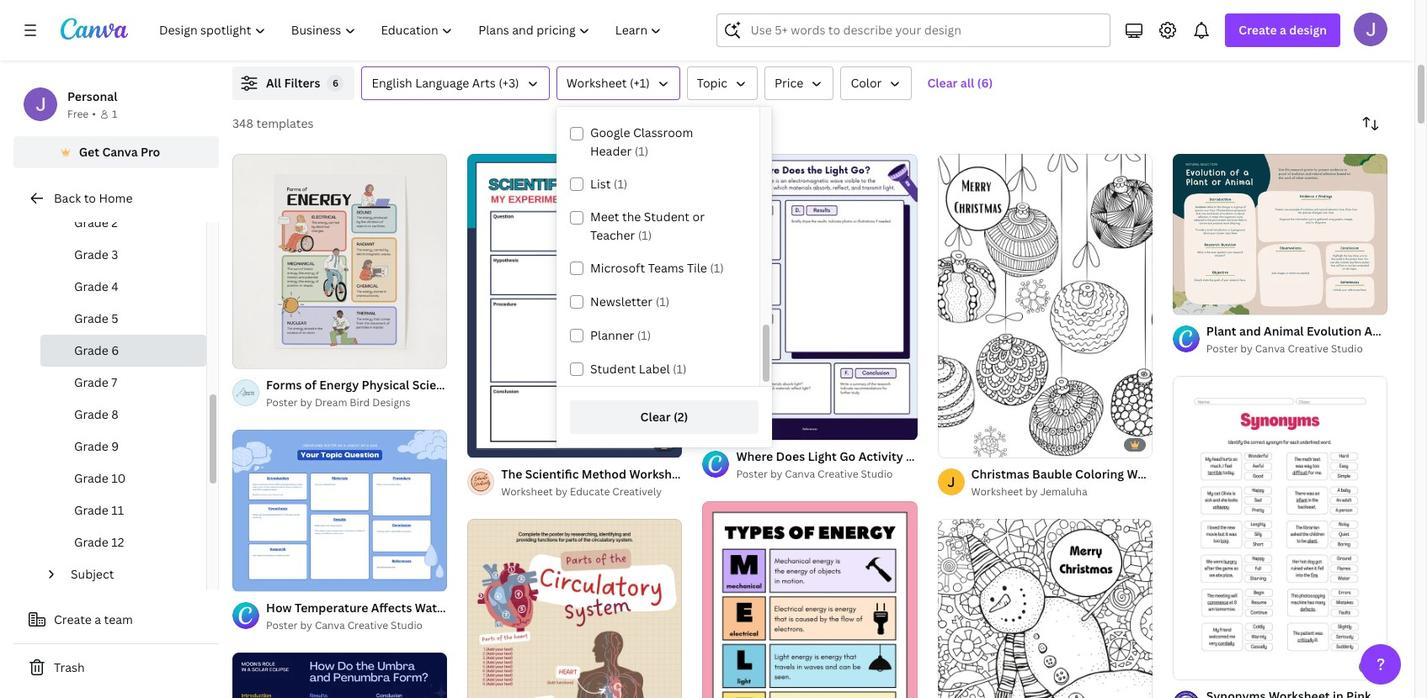 Task type: vqa. For each thing, say whether or not it's contained in the screenshot.
Home
yes



Task type: describe. For each thing, give the bounding box(es) containing it.
2 for how temperature affects water molecules research poster in light blue blue lined style "image" at bottom left
[[263, 571, 268, 584]]

teams
[[648, 260, 684, 276]]

poster by canva creative studio link for how temperature affects water molecules research poster in light blue blue lined style "image" at bottom left
[[266, 618, 447, 635]]

resources
[[974, 30, 1025, 45]]

symbiotic
[[574, 12, 632, 28]]

student label (1)
[[590, 361, 687, 377]]

grade for grade 9
[[74, 439, 109, 455]]

worksheet by jemaluha
[[971, 485, 1088, 499]]

grade for grade 5
[[74, 311, 109, 327]]

worksheet (+1)
[[566, 75, 650, 91]]

the
[[622, 209, 641, 225]]

google
[[590, 125, 630, 141]]

lesson by ljr edu resources link
[[881, 29, 1135, 46]]

create for create a team
[[54, 612, 92, 628]]

color
[[851, 75, 882, 91]]

worksheet by jemaluha link
[[971, 484, 1153, 501]]

colorful melts energy science poster image
[[703, 502, 918, 699]]

(1) right the list at the left top
[[614, 176, 628, 192]]

4
[[111, 279, 119, 295]]

topic
[[697, 75, 728, 91]]

lesson by canva creative studio link for symbiotic relationships
[[574, 29, 828, 46]]

1 of 2 link for 'plant and animal evolution activity research poster in hand drawn style' image's 'poster by canva creative studio' link
[[1173, 154, 1388, 315]]

clear for clear (2)
[[641, 409, 671, 425]]

2 for forms of energy physical science classroom poster pastel illustratted image
[[263, 349, 268, 361]]

(1) right planner at the top left of page
[[637, 328, 651, 344]]

all filters
[[266, 75, 320, 91]]

grade 8
[[74, 407, 119, 423]]

1 of 2 for 'plant and animal evolution activity research poster in hand drawn style' image
[[1185, 295, 1209, 308]]

1 for how temperature affects water molecules research poster in light blue blue lined style "image" at bottom left
[[244, 571, 249, 584]]

the moon's role in solar eclipse activity research poster in dark blue light blue flat graphic style image
[[232, 653, 447, 699]]

english language arts (+3) button
[[362, 67, 550, 100]]

a for design
[[1280, 22, 1287, 38]]

team
[[104, 612, 133, 628]]

ljr
[[933, 30, 951, 45]]

header
[[590, 143, 632, 159]]

(6)
[[977, 75, 993, 91]]

grade 2
[[74, 215, 118, 231]]

pro
[[141, 144, 160, 160]]

0 horizontal spatial bird
[[350, 396, 370, 410]]

(1) up classroom
[[664, 92, 678, 108]]

j link
[[938, 469, 965, 496]]

edu
[[953, 30, 972, 45]]

creative inside symbiotic relationships lesson by canva creative studio
[[658, 30, 698, 45]]

meet
[[590, 209, 619, 225]]

10
[[111, 471, 126, 487]]

clear (2) button
[[570, 401, 759, 435]]

studio for where does light go activity research poster in light blue violet lined style image
[[861, 468, 893, 482]]

studio inside symbiotic relationships lesson by canva creative studio
[[701, 30, 733, 45]]

newsletter (1)
[[590, 294, 670, 310]]

get canva pro
[[79, 144, 160, 160]]

back to home link
[[13, 182, 219, 216]]

dream inside motion and force lesson by dream bird designs
[[1240, 30, 1273, 45]]

trash link
[[13, 652, 219, 685]]

grade for grade 3
[[74, 247, 109, 263]]

by inside 'link'
[[556, 485, 568, 499]]

creative inside the solar system lesson by canva creative studio
[[350, 30, 391, 45]]

bird inside motion and force lesson by dream bird designs
[[1275, 30, 1295, 45]]

forms of energy physical science classroom poster pastel illustratted image
[[232, 154, 447, 369]]

or
[[693, 209, 705, 225]]

studio for how temperature affects water molecules research poster in light blue blue lined style "image" at bottom left
[[391, 619, 423, 633]]

1 vertical spatial student
[[590, 361, 636, 377]]

grade 7
[[74, 375, 117, 391]]

top level navigation element
[[148, 13, 677, 47]]

of for forms of energy physical science classroom poster pastel illustratted image
[[251, 349, 261, 361]]

grade 12
[[74, 535, 124, 551]]

creative for where does light go activity research poster in light blue violet lined style image
[[818, 468, 859, 482]]

poster by dream bird designs link
[[266, 395, 447, 412]]

and for motion
[[1233, 12, 1255, 28]]

motion and force link
[[1189, 11, 1427, 29]]

grade for grade 12
[[74, 535, 109, 551]]

list (1)
[[590, 176, 628, 192]]

motion
[[1189, 12, 1230, 28]]

christmas bauble coloring worksheet in black and white illustrative style image
[[938, 154, 1153, 458]]

to
[[84, 190, 96, 206]]

the
[[266, 12, 287, 28]]

(2)
[[674, 409, 688, 425]]

create a design button
[[1226, 13, 1341, 47]]

arts
[[472, 75, 496, 91]]

grade for grade 6
[[74, 343, 109, 359]]

canva inside symbiotic relationships lesson by canva creative studio
[[625, 30, 655, 45]]

poster by canva creative studio for 'plant and animal evolution activity research poster in hand drawn style' image
[[1207, 342, 1363, 357]]

all
[[961, 75, 975, 91]]

poster by canva creative studio for where does light go activity research poster in light blue violet lined style image
[[736, 468, 893, 482]]

of for how temperature affects water molecules research poster in light blue blue lined style "image" at bottom left
[[251, 571, 261, 584]]

7
[[111, 375, 117, 391]]

meet the student or teacher
[[590, 209, 705, 243]]

clear for clear all (6)
[[928, 75, 958, 91]]

motion and force image
[[1155, 0, 1427, 4]]

lesson for motion
[[1189, 30, 1223, 45]]

0 vertical spatial 6
[[333, 77, 339, 89]]

1 of 2 for forms of energy physical science classroom poster pastel illustratted image
[[244, 349, 268, 361]]

newsletter
[[590, 294, 653, 310]]

Search search field
[[751, 14, 1100, 46]]

create a team
[[54, 612, 133, 628]]

1 for 'plant and animal evolution activity research poster in hand drawn style' image
[[1185, 295, 1190, 308]]

jemaluha image
[[938, 469, 965, 496]]

grade 5 link
[[40, 303, 206, 335]]

(1) down teams
[[656, 294, 670, 310]]

symbiotic relationships lesson by canva creative studio
[[574, 12, 733, 45]]

grade 10
[[74, 471, 126, 487]]

worksheet for worksheet by educate creatively
[[501, 485, 553, 499]]

synonyms worksheet in pink simple style image
[[1173, 377, 1388, 681]]

canva inside the solar system lesson by canva creative studio
[[317, 30, 348, 45]]

bacteria and viruses link
[[881, 11, 1135, 29]]

grade for grade 10
[[74, 471, 109, 487]]

create a design
[[1239, 22, 1327, 38]]

clear (2)
[[641, 409, 688, 425]]

grade 6
[[74, 343, 119, 359]]

personal
[[67, 88, 117, 104]]

symbiotic relationships link
[[574, 11, 828, 29]]

poster for forms of energy physical science classroom poster pastel illustratted image
[[266, 396, 298, 410]]

of for 'plant and animal evolution activity research poster in hand drawn style' image
[[1192, 295, 1201, 308]]

grade 10 link
[[40, 463, 206, 495]]

3
[[111, 247, 118, 263]]

plant and animal evolution activity research poster in hand drawn style image
[[1173, 154, 1388, 315]]

grade 2 link
[[40, 207, 206, 239]]

grade 11 link
[[40, 495, 206, 527]]



Task type: locate. For each thing, give the bounding box(es) containing it.
and inside bacteria and viruses lesson by ljr edu resources
[[932, 12, 954, 28]]

0 vertical spatial label
[[630, 92, 661, 108]]

list
[[590, 176, 611, 192]]

clear left all in the right of the page
[[928, 75, 958, 91]]

(1) right tile
[[710, 260, 724, 276]]

poster by canva creative studio link for where does light go activity research poster in light blue violet lined style image
[[736, 467, 918, 484]]

6 filter options selected element
[[327, 75, 344, 92]]

0 vertical spatial of
[[1192, 295, 1201, 308]]

grade left 4
[[74, 279, 109, 295]]

•
[[92, 107, 96, 121]]

label down the planner (1)
[[639, 361, 670, 377]]

grade 3 link
[[40, 239, 206, 271]]

None search field
[[717, 13, 1111, 47]]

student down planner at the top left of page
[[590, 361, 636, 377]]

studio
[[393, 30, 425, 45], [701, 30, 733, 45], [1331, 342, 1363, 357], [861, 468, 893, 482], [391, 619, 423, 633]]

0 vertical spatial create
[[1239, 22, 1277, 38]]

the solar system lesson by canva creative studio
[[266, 12, 425, 45]]

poster by dream bird designs
[[266, 396, 411, 410]]

grade left 5
[[74, 311, 109, 327]]

lesson by canva creative studio link for the solar system
[[266, 29, 520, 46]]

grade for grade 7
[[74, 375, 109, 391]]

bacteria
[[881, 12, 929, 28]]

tile
[[687, 260, 707, 276]]

11
[[111, 503, 124, 519]]

3 lesson from the left
[[881, 30, 916, 45]]

0 vertical spatial a
[[1280, 22, 1287, 38]]

worksheet
[[566, 75, 627, 91], [501, 485, 553, 499], [971, 485, 1023, 499]]

folder
[[590, 92, 627, 108]]

0 vertical spatial poster by canva creative studio link
[[1207, 341, 1388, 358]]

(1) up (2)
[[673, 361, 687, 377]]

1 vertical spatial dream
[[315, 396, 347, 410]]

poster for how temperature affects water molecules research poster in light blue blue lined style "image" at bottom left
[[266, 619, 298, 633]]

relationships
[[635, 12, 712, 28]]

by inside motion and force lesson by dream bird designs
[[1226, 30, 1238, 45]]

1 vertical spatial designs
[[372, 396, 411, 410]]

studio for 'plant and animal evolution activity research poster in hand drawn style' image
[[1331, 342, 1363, 357]]

creatively
[[612, 485, 662, 499]]

grade for grade 4
[[74, 279, 109, 295]]

lesson inside the solar system lesson by canva creative studio
[[266, 30, 300, 45]]

color button
[[841, 67, 912, 100]]

12
[[111, 535, 124, 551]]

teacher
[[590, 227, 635, 243]]

filters
[[284, 75, 320, 91]]

1 vertical spatial create
[[54, 612, 92, 628]]

grade left 9
[[74, 439, 109, 455]]

1 horizontal spatial create
[[1239, 22, 1277, 38]]

studio inside the solar system lesson by canva creative studio
[[393, 30, 425, 45]]

1 grade from the top
[[74, 215, 109, 231]]

back
[[54, 190, 81, 206]]

1 vertical spatial a
[[95, 612, 101, 628]]

grade left 3
[[74, 247, 109, 263]]

1 vertical spatial poster by canva creative studio
[[736, 468, 893, 482]]

microsoft teams tile (1)
[[590, 260, 724, 276]]

lesson for bacteria
[[881, 30, 916, 45]]

the solar system link
[[266, 11, 520, 29]]

10 grade from the top
[[74, 503, 109, 519]]

0 horizontal spatial worksheet
[[501, 485, 553, 499]]

jacob simon image
[[1354, 13, 1388, 46]]

6 right filters
[[333, 77, 339, 89]]

grade 4
[[74, 279, 119, 295]]

create left team on the bottom of the page
[[54, 612, 92, 628]]

label down (+1)
[[630, 92, 661, 108]]

bird
[[1275, 30, 1295, 45], [350, 396, 370, 410]]

jemaluha
[[1040, 485, 1088, 499]]

lesson for the
[[266, 30, 300, 45]]

1 horizontal spatial 6
[[333, 77, 339, 89]]

worksheet left educate
[[501, 485, 553, 499]]

poster for where does light go activity research poster in light blue violet lined style image
[[736, 468, 768, 482]]

parts of the human circulatory system science poster in light brown rose pink flat graphic style image
[[468, 520, 682, 699]]

google classroom header
[[590, 125, 693, 159]]

canva inside button
[[102, 144, 138, 160]]

lesson inside bacteria and viruses lesson by ljr edu resources
[[881, 30, 916, 45]]

0 horizontal spatial create
[[54, 612, 92, 628]]

348
[[232, 115, 254, 131]]

of
[[1192, 295, 1201, 308], [251, 349, 261, 361], [251, 571, 261, 584]]

trash
[[54, 660, 85, 676]]

8 grade from the top
[[74, 439, 109, 455]]

student left or
[[644, 209, 690, 225]]

templates
[[256, 115, 314, 131]]

lesson down motion
[[1189, 30, 1223, 45]]

by inside the solar system lesson by canva creative studio
[[303, 30, 315, 45]]

1 horizontal spatial bird
[[1275, 30, 1295, 45]]

how temperature affects water molecules research poster in light blue blue lined style image
[[232, 430, 447, 592]]

student inside meet the student or teacher
[[644, 209, 690, 225]]

create inside dropdown button
[[1239, 22, 1277, 38]]

lesson by canva creative studio link down relationships
[[574, 29, 828, 46]]

2 horizontal spatial poster by canva creative studio link
[[1207, 341, 1388, 358]]

2 grade from the top
[[74, 247, 109, 263]]

and up ljr
[[932, 12, 954, 28]]

4 lesson from the left
[[1189, 30, 1223, 45]]

force
[[1258, 12, 1290, 28]]

home
[[99, 190, 133, 206]]

grade left 8 on the left of the page
[[74, 407, 109, 423]]

0 horizontal spatial poster by canva creative studio link
[[266, 618, 447, 635]]

7 grade from the top
[[74, 407, 109, 423]]

1 horizontal spatial clear
[[928, 75, 958, 91]]

1 of 2 link
[[232, 154, 447, 369], [1173, 154, 1388, 315], [232, 430, 447, 592]]

0 horizontal spatial poster by canva creative studio
[[266, 619, 423, 633]]

4 grade from the top
[[74, 311, 109, 327]]

lesson down the bacteria at the top right
[[881, 30, 916, 45]]

system
[[323, 12, 365, 28]]

2 vertical spatial of
[[251, 571, 261, 584]]

grade for grade 2
[[74, 215, 109, 231]]

0 vertical spatial bird
[[1275, 30, 1295, 45]]

lesson down symbiotic
[[574, 30, 608, 45]]

merry christmas snowman worksheet illustrative style in black and white image
[[938, 520, 1153, 699]]

get canva pro button
[[13, 136, 219, 168]]

a for team
[[95, 612, 101, 628]]

0 horizontal spatial clear
[[641, 409, 671, 425]]

designs inside motion and force lesson by dream bird designs
[[1298, 30, 1336, 45]]

0 horizontal spatial and
[[932, 12, 954, 28]]

clear all (6)
[[928, 75, 993, 91]]

348 templates
[[232, 115, 314, 131]]

6 down 5
[[111, 343, 119, 359]]

lesson by dream bird designs link
[[1189, 29, 1427, 46]]

by inside bacteria and viruses lesson by ljr edu resources
[[918, 30, 930, 45]]

lesson
[[266, 30, 300, 45], [574, 30, 608, 45], [881, 30, 916, 45], [1189, 30, 1223, 45]]

create inside button
[[54, 612, 92, 628]]

0 horizontal spatial 6
[[111, 343, 119, 359]]

creative
[[350, 30, 391, 45], [658, 30, 698, 45], [1288, 342, 1329, 357], [818, 468, 859, 482], [348, 619, 388, 633]]

1 horizontal spatial lesson by canva creative studio link
[[574, 29, 828, 46]]

0 horizontal spatial lesson by canva creative studio link
[[266, 29, 520, 46]]

grade
[[74, 215, 109, 231], [74, 247, 109, 263], [74, 279, 109, 295], [74, 311, 109, 327], [74, 343, 109, 359], [74, 375, 109, 391], [74, 407, 109, 423], [74, 439, 109, 455], [74, 471, 109, 487], [74, 503, 109, 519], [74, 535, 109, 551]]

a left team on the bottom of the page
[[95, 612, 101, 628]]

subject
[[71, 567, 114, 583]]

jemaluha element
[[938, 469, 965, 496]]

clear inside button
[[928, 75, 958, 91]]

worksheet inside worksheet (+1) button
[[566, 75, 627, 91]]

2 horizontal spatial poster by canva creative studio
[[1207, 342, 1363, 357]]

by
[[303, 30, 315, 45], [610, 30, 622, 45], [918, 30, 930, 45], [1226, 30, 1238, 45], [1241, 342, 1253, 357], [300, 396, 312, 410], [770, 468, 783, 482], [556, 485, 568, 499], [1026, 485, 1038, 499], [300, 619, 312, 633]]

0 vertical spatial dream
[[1240, 30, 1273, 45]]

worksheet for worksheet (+1)
[[566, 75, 627, 91]]

(+1)
[[630, 75, 650, 91]]

2 horizontal spatial worksheet
[[971, 485, 1023, 499]]

grade left 7
[[74, 375, 109, 391]]

2 vertical spatial poster by canva creative studio
[[266, 619, 423, 633]]

label for folder label
[[630, 92, 661, 108]]

a inside button
[[95, 612, 101, 628]]

2 for 'plant and animal evolution activity research poster in hand drawn style' image
[[1203, 295, 1209, 308]]

and left the force
[[1233, 12, 1255, 28]]

1 lesson by canva creative studio link from the left
[[266, 29, 520, 46]]

1 horizontal spatial worksheet
[[566, 75, 627, 91]]

(1) down the
[[638, 227, 652, 243]]

grade for grade 8
[[74, 407, 109, 423]]

5
[[111, 311, 118, 327]]

(1) down classroom
[[635, 143, 649, 159]]

6
[[333, 77, 339, 89], [111, 343, 119, 359]]

1 for forms of energy physical science classroom poster pastel illustratted image
[[244, 349, 249, 361]]

creative for how temperature affects water molecules research poster in light blue blue lined style "image" at bottom left
[[348, 619, 388, 633]]

where does light go activity research poster in light blue violet lined style image
[[703, 154, 918, 441]]

worksheet by educate creatively link
[[501, 484, 682, 501]]

2 and from the left
[[1233, 12, 1255, 28]]

planner
[[590, 328, 634, 344]]

planner (1)
[[590, 328, 651, 344]]

1 vertical spatial 6
[[111, 343, 119, 359]]

worksheet up "folder" on the left top
[[566, 75, 627, 91]]

grade up grade 7
[[74, 343, 109, 359]]

a inside dropdown button
[[1280, 22, 1287, 38]]

subject button
[[64, 559, 196, 591]]

0 vertical spatial clear
[[928, 75, 958, 91]]

0 horizontal spatial designs
[[372, 396, 411, 410]]

1 of 2 for how temperature affects water molecules research poster in light blue blue lined style "image" at bottom left
[[244, 571, 268, 584]]

1 of 2
[[1185, 295, 1209, 308], [244, 349, 268, 361], [244, 571, 268, 584]]

viruses
[[957, 12, 999, 28]]

(+3)
[[499, 75, 519, 91]]

5 grade from the top
[[74, 343, 109, 359]]

poster by canva creative studio link for 'plant and animal evolution activity research poster in hand drawn style' image
[[1207, 341, 1388, 358]]

0 vertical spatial poster by canva creative studio
[[1207, 342, 1363, 357]]

create a team button
[[13, 604, 219, 637]]

1 of 2 link for the poster by dream bird designs link
[[232, 154, 447, 369]]

label for student label
[[639, 361, 670, 377]]

price button
[[765, 67, 834, 100]]

clear left (2)
[[641, 409, 671, 425]]

and inside motion and force lesson by dream bird designs
[[1233, 12, 1255, 28]]

1 horizontal spatial dream
[[1240, 30, 1273, 45]]

0 horizontal spatial dream
[[315, 396, 347, 410]]

free
[[67, 107, 89, 121]]

1 vertical spatial 1 of 2
[[244, 349, 268, 361]]

9
[[111, 439, 119, 455]]

worksheet inside worksheet by educate creatively 'link'
[[501, 485, 553, 499]]

1 vertical spatial label
[[639, 361, 670, 377]]

1 vertical spatial poster by canva creative studio link
[[736, 467, 918, 484]]

1 horizontal spatial designs
[[1298, 30, 1336, 45]]

Sort by button
[[1354, 107, 1388, 141]]

2 vertical spatial 1 of 2
[[244, 571, 268, 584]]

worksheet right j link
[[971, 485, 1023, 499]]

clear inside button
[[641, 409, 671, 425]]

1 horizontal spatial poster by canva creative studio link
[[736, 467, 918, 484]]

and
[[932, 12, 954, 28], [1233, 12, 1255, 28]]

1 and from the left
[[932, 12, 954, 28]]

grade left 10
[[74, 471, 109, 487]]

by inside symbiotic relationships lesson by canva creative studio
[[610, 30, 622, 45]]

language
[[415, 75, 469, 91]]

motion and force lesson by dream bird designs
[[1189, 12, 1336, 45]]

price
[[775, 75, 804, 91]]

the scientific method worksheet in pink blue yellow fun hand drawn style image
[[468, 154, 682, 458]]

1 vertical spatial clear
[[641, 409, 671, 425]]

grade for grade 11
[[74, 503, 109, 519]]

worksheet for worksheet by jemaluha
[[971, 485, 1023, 499]]

poster for 'plant and animal evolution activity research poster in hand drawn style' image
[[1207, 342, 1238, 357]]

grade inside "link"
[[74, 407, 109, 423]]

a left design
[[1280, 22, 1287, 38]]

0 horizontal spatial student
[[590, 361, 636, 377]]

creative for 'plant and animal evolution activity research poster in hand drawn style' image
[[1288, 342, 1329, 357]]

0 vertical spatial designs
[[1298, 30, 1336, 45]]

back to home
[[54, 190, 133, 206]]

grade 8 link
[[40, 399, 206, 431]]

0 horizontal spatial a
[[95, 612, 101, 628]]

11 grade from the top
[[74, 535, 109, 551]]

1 horizontal spatial poster by canva creative studio
[[736, 468, 893, 482]]

1 vertical spatial bird
[[350, 396, 370, 410]]

3 grade from the top
[[74, 279, 109, 295]]

english language arts (+3)
[[372, 75, 519, 91]]

grade 11
[[74, 503, 124, 519]]

1 vertical spatial of
[[251, 349, 261, 361]]

grade 3
[[74, 247, 118, 263]]

1 lesson from the left
[[266, 30, 300, 45]]

1
[[112, 107, 117, 121], [1185, 295, 1190, 308], [244, 349, 249, 361], [244, 571, 249, 584]]

classroom
[[633, 125, 693, 141]]

design
[[1290, 22, 1327, 38]]

solar
[[290, 12, 320, 28]]

a
[[1280, 22, 1287, 38], [95, 612, 101, 628]]

grade 7 link
[[40, 367, 206, 399]]

worksheet inside 'worksheet by jemaluha' link
[[971, 485, 1023, 499]]

grade 5
[[74, 311, 118, 327]]

2 lesson from the left
[[574, 30, 608, 45]]

lesson inside symbiotic relationships lesson by canva creative studio
[[574, 30, 608, 45]]

grade down to
[[74, 215, 109, 231]]

lesson down the
[[266, 30, 300, 45]]

1 of 2 link for 'poster by canva creative studio' link for how temperature affects water molecules research poster in light blue blue lined style "image" at bottom left
[[232, 430, 447, 592]]

microsoft
[[590, 260, 645, 276]]

create for create a design
[[1239, 22, 1277, 38]]

get
[[79, 144, 99, 160]]

1 horizontal spatial student
[[644, 209, 690, 225]]

1 horizontal spatial and
[[1233, 12, 1255, 28]]

lesson inside motion and force lesson by dream bird designs
[[1189, 30, 1223, 45]]

2 vertical spatial poster by canva creative studio link
[[266, 618, 447, 635]]

free •
[[67, 107, 96, 121]]

2 lesson by canva creative studio link from the left
[[574, 29, 828, 46]]

0 vertical spatial 1 of 2
[[1185, 295, 1209, 308]]

grade left "11" in the left bottom of the page
[[74, 503, 109, 519]]

and for bacteria
[[932, 12, 954, 28]]

lesson by canva creative studio link up english at the top of page
[[266, 29, 520, 46]]

grade left the 12
[[74, 535, 109, 551]]

6 grade from the top
[[74, 375, 109, 391]]

poster by canva creative studio for how temperature affects water molecules research poster in light blue blue lined style "image" at bottom left
[[266, 619, 423, 633]]

create
[[1239, 22, 1277, 38], [54, 612, 92, 628]]

1 horizontal spatial a
[[1280, 22, 1287, 38]]

create down motion and force image
[[1239, 22, 1277, 38]]

9 grade from the top
[[74, 471, 109, 487]]

0 vertical spatial student
[[644, 209, 690, 225]]



